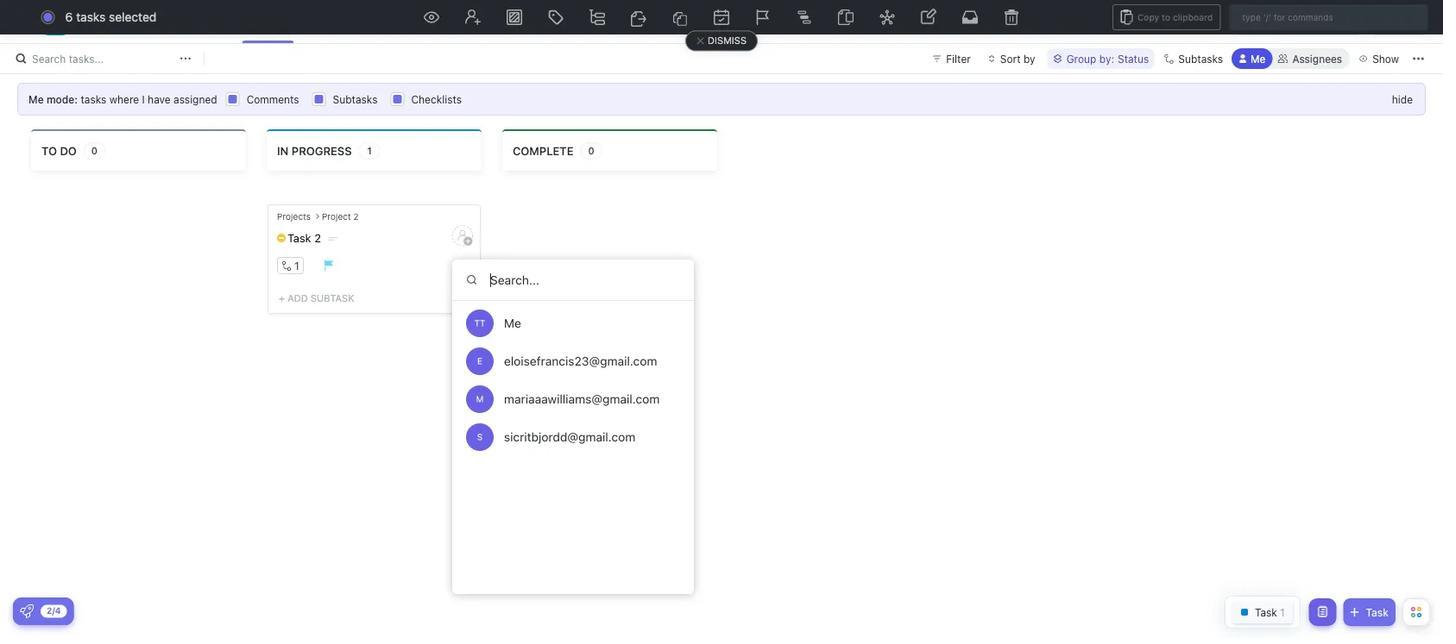 Task type: vqa. For each thing, say whether or not it's contained in the screenshot.
the bottommost Task
yes



Task type: locate. For each thing, give the bounding box(es) containing it.
2 right project
[[354, 212, 359, 221]]

me right tt
[[504, 316, 521, 331]]

+ add subtask
[[279, 293, 354, 304]]

2 up the + add subtask
[[314, 232, 321, 245]]

tt
[[474, 319, 486, 329]]

tasks right 6
[[76, 10, 106, 24]]

0
[[91, 145, 98, 157], [588, 145, 595, 157]]

2 vertical spatial me
[[504, 316, 521, 331]]

complete
[[513, 144, 574, 157]]

1 down the task 2
[[294, 260, 299, 272]]

Search... text field
[[452, 260, 694, 301]]

0 vertical spatial tasks
[[76, 10, 106, 24]]

subtasks
[[333, 93, 378, 105]]

0 horizontal spatial 1
[[294, 260, 299, 272]]

checklists
[[411, 93, 462, 105]]

1 0 from the left
[[91, 145, 98, 157]]

2 0 from the left
[[588, 145, 595, 157]]

board link
[[260, 0, 300, 43]]

selected
[[109, 10, 157, 24]]

0 horizontal spatial 0
[[91, 145, 98, 157]]

space
[[115, 13, 155, 30]]

project 2
[[322, 212, 359, 221]]

subtask
[[311, 293, 354, 304]]

6 tasks selected
[[65, 10, 157, 24]]

1 horizontal spatial 2
[[354, 212, 359, 221]]

2/4
[[47, 607, 61, 616]]

chat
[[496, 14, 523, 28]]

1 horizontal spatial task
[[1366, 607, 1389, 619]]

task for task 2
[[287, 232, 311, 245]]

mariaaawilliams@gmail.com
[[504, 392, 660, 407]]

tasks left where
[[81, 93, 106, 105]]

0 horizontal spatial 2
[[314, 232, 321, 245]]

gantt
[[424, 14, 456, 28]]

1 vertical spatial 2
[[314, 232, 321, 245]]

1 horizontal spatial 0
[[588, 145, 595, 157]]

m
[[476, 395, 484, 404]]

eloisefrancis23@gmail.com
[[504, 354, 657, 369]]

table link
[[562, 0, 600, 43]]

0 vertical spatial task
[[287, 232, 311, 245]]

gantt link
[[424, 0, 463, 43]]

team space
[[76, 13, 155, 30]]

2 for project 2
[[354, 212, 359, 221]]

0 horizontal spatial task
[[287, 232, 311, 245]]

type '/' for commands field
[[1230, 4, 1428, 30]]

tasks...
[[69, 53, 104, 65]]

6
[[65, 10, 73, 24]]

assignees
[[1293, 53, 1343, 65]]

to do
[[41, 144, 77, 157]]

project
[[322, 212, 351, 221]]

2 for task 2
[[314, 232, 321, 245]]

2 horizontal spatial 1
[[1317, 15, 1322, 27]]

tasks
[[76, 10, 106, 24], [81, 93, 106, 105]]

0 vertical spatial me
[[1251, 53, 1266, 65]]

do
[[60, 144, 77, 157]]

0 for complete
[[588, 145, 595, 157]]

task for task
[[1366, 607, 1389, 619]]

1 vertical spatial me
[[28, 93, 44, 105]]

onboarding checklist button image
[[20, 605, 34, 619]]

1 horizontal spatial me
[[504, 316, 521, 331]]

list link
[[199, 0, 227, 43]]

me down "automations"
[[1251, 53, 1266, 65]]

1 vertical spatial 1
[[367, 145, 372, 157]]

1
[[1317, 15, 1322, 27], [367, 145, 372, 157], [294, 260, 299, 272]]

2
[[354, 212, 359, 221], [314, 232, 321, 245]]

assigned
[[174, 93, 217, 105]]

0 right complete
[[588, 145, 595, 157]]

0 right the do on the left of the page
[[91, 145, 98, 157]]

team space button
[[69, 3, 155, 41]]

comments
[[247, 93, 299, 105]]

+
[[279, 293, 285, 304]]

2 horizontal spatial me
[[1251, 53, 1266, 65]]

task
[[287, 232, 311, 245], [1366, 607, 1389, 619]]

0 vertical spatial 1
[[1317, 15, 1322, 27]]

1 vertical spatial task
[[1366, 607, 1389, 619]]

me
[[1251, 53, 1266, 65], [28, 93, 44, 105], [504, 316, 521, 331]]

0 vertical spatial 2
[[354, 212, 359, 221]]

1 horizontal spatial 1
[[367, 145, 372, 157]]

me left mode: at the left of page
[[28, 93, 44, 105]]

projects
[[277, 212, 311, 221]]

1 up assignees
[[1317, 15, 1322, 27]]

1 right the progress in the top left of the page
[[367, 145, 372, 157]]

me inside button
[[1251, 53, 1266, 65]]



Task type: describe. For each thing, give the bounding box(es) containing it.
search
[[32, 53, 66, 65]]

0 horizontal spatial me
[[28, 93, 44, 105]]

chat link
[[496, 0, 530, 43]]

mode:
[[47, 93, 78, 105]]

add
[[288, 293, 308, 304]]

1 for in progress
[[367, 145, 372, 157]]

list
[[199, 14, 220, 28]]

2 vertical spatial 1
[[294, 260, 299, 272]]

progress
[[292, 144, 352, 157]]

e
[[477, 357, 483, 366]]

Search tasks... text field
[[32, 47, 175, 71]]

where
[[109, 93, 139, 105]]

dismiss
[[708, 35, 747, 47]]

table
[[562, 14, 593, 28]]

1 for automations
[[1317, 15, 1322, 27]]

me button
[[1232, 48, 1273, 69]]

me mode: tasks where i have assigned
[[28, 93, 217, 105]]

share
[[1393, 16, 1421, 28]]

0 for to do
[[91, 145, 98, 157]]

team
[[76, 13, 111, 30]]

task 2
[[287, 232, 321, 245]]

automations
[[1243, 16, 1306, 28]]

sicritbjordd@gmail.com
[[504, 430, 636, 445]]

share button
[[1371, 8, 1428, 35]]

have
[[148, 93, 171, 105]]

to
[[41, 144, 57, 157]]

s
[[477, 433, 483, 442]]

onboarding checklist button element
[[20, 605, 34, 619]]

board
[[260, 14, 294, 28]]

assignees button
[[1270, 48, 1350, 69]]

1 vertical spatial tasks
[[81, 93, 106, 105]]

i
[[142, 93, 145, 105]]

search tasks...
[[32, 53, 104, 65]]

in
[[277, 144, 289, 157]]

in progress
[[277, 144, 352, 157]]



